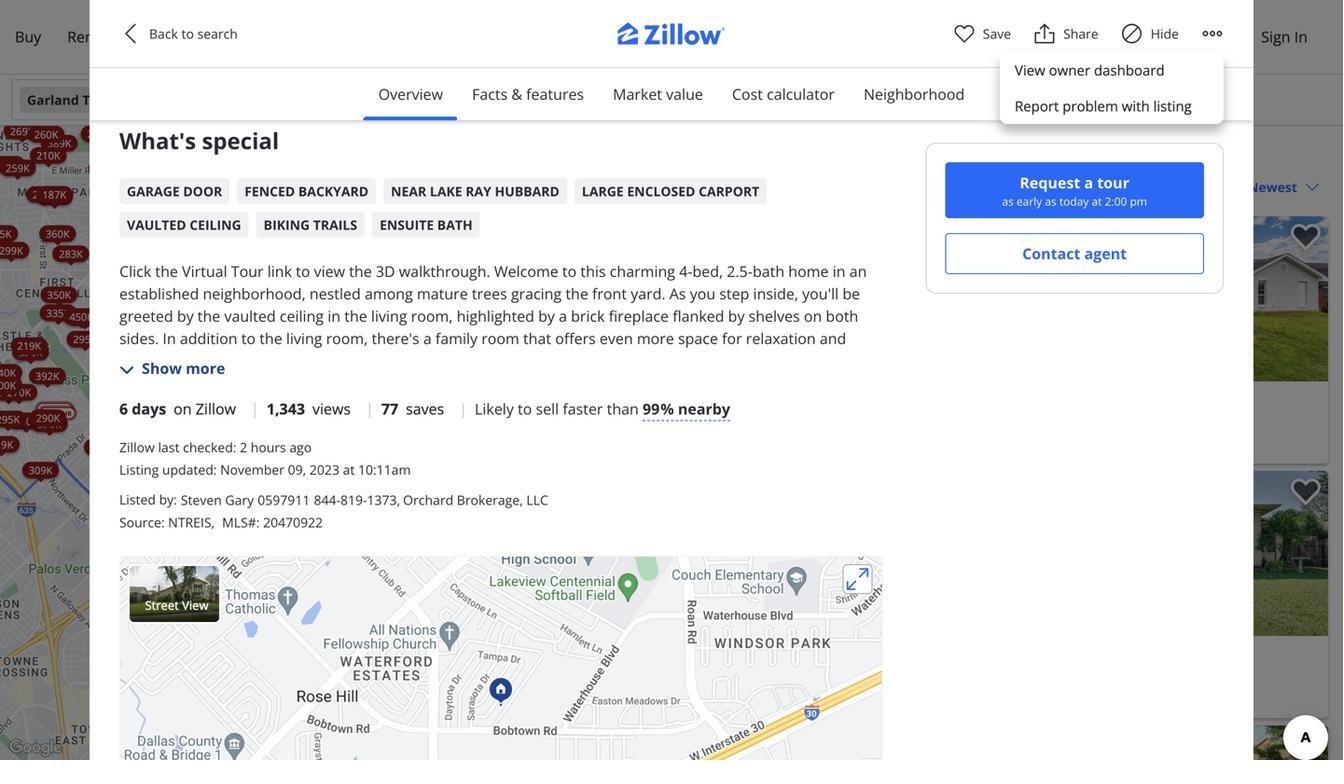 Task type: vqa. For each thing, say whether or not it's contained in the screenshot.
bottommost 1.35M link
no



Task type: describe. For each thing, give the bounding box(es) containing it.
main content containing garland tx real estate & homes for sale
[[644, 126, 1344, 761]]

save this home image for the property images, use arrow keys to navigate, image 1 of 32 group
[[1292, 479, 1322, 506]]

save this home image for property images, use arrow keys to navigate, image 1 of 9 group
[[953, 224, 983, 251]]

1 3 ba from the top
[[713, 414, 740, 432]]

360k inside new 360k
[[251, 403, 275, 417]]

chevron left image inside property images, use arrow keys to navigate, image 1 of 33 'group'
[[668, 543, 691, 565]]

ray
[[466, 182, 492, 200]]

0 horizontal spatial 235k
[[0, 386, 20, 400]]

320k for 320k link underneath 10:11am on the left
[[373, 482, 397, 496]]

1 vertical spatial 550k link
[[235, 276, 272, 293]]

sell link
[[112, 15, 163, 59]]

lake
[[430, 182, 463, 200]]

carport
[[699, 182, 760, 200]]

sell
[[126, 27, 150, 47]]

hoa image
[[645, 36, 665, 56]]

1 horizontal spatial 285k link
[[142, 419, 179, 436]]

| for | likely to sell faster than 99 % nearby
[[459, 399, 468, 419]]

hubbard
[[495, 182, 560, 200]]

report problem with listing button
[[1000, 88, 1224, 124]]

276k link
[[89, 226, 126, 243]]

579k link
[[275, 474, 312, 490]]

cost
[[733, 84, 763, 104]]

contact agent button
[[946, 233, 1205, 274]]

295k down gary
[[247, 520, 271, 534]]

real
[[766, 144, 805, 169]]

0 vertical spatial 299k link
[[0, 242, 30, 259]]

548k
[[376, 545, 400, 559]]

zestimate
[[226, 38, 295, 58]]

sign in
[[1262, 27, 1308, 47]]

tour for 3d tour
[[200, 148, 218, 157]]

5306 pensacola dr image
[[120, 557, 882, 761]]

garland,
[[772, 691, 824, 709]]

loans
[[222, 27, 263, 47]]

large
[[582, 182, 624, 200]]

3310 oak hill dr, garland, tx 75043
[[666, 691, 883, 709]]

help link
[[1189, 15, 1247, 59]]

request a tour as early as today at 2:00 pm
[[1003, 173, 1148, 209]]

more image
[[1202, 22, 1224, 45]]

210k link
[[30, 147, 67, 164]]

fenced
[[245, 182, 295, 200]]

399k
[[140, 174, 164, 188]]

1 horizontal spatial 415k
[[426, 489, 450, 503]]

filters element
[[0, 75, 1344, 126]]

0 vertical spatial to
[[182, 25, 194, 42]]

fenced backyard
[[245, 182, 369, 200]]

2 bds from the top
[[677, 669, 699, 686]]

a for report
[[591, 749, 596, 760]]

©2023
[[424, 749, 452, 760]]

0 horizontal spatial 550k link
[[196, 212, 233, 229]]

hours
[[251, 438, 286, 456]]

199k link
[[260, 484, 297, 501]]

320k link up 392k
[[12, 344, 49, 361]]

buy link
[[2, 15, 54, 59]]

380k for 380k link to the right
[[347, 486, 371, 500]]

449k link
[[157, 498, 194, 515]]

350k down 392k
[[14, 414, 38, 428]]

1 vertical spatial 275k link
[[117, 508, 154, 524]]

1 horizontal spatial 299k link
[[181, 444, 218, 461]]

580k for the bottom 580k "link"
[[430, 490, 454, 504]]

chevron right image inside property images, use arrow keys to navigate, image 1 of 9 group
[[958, 288, 981, 310]]

300k for bottom the 300k link
[[196, 468, 220, 482]]

350k link down 392k
[[8, 413, 45, 430]]

13 new homes
[[384, 411, 457, 425]]

436k
[[145, 277, 169, 291]]

ensuite bath list item
[[372, 212, 480, 238]]

1 horizontal spatial 625k link
[[299, 402, 336, 419]]

0 vertical spatial 580k link
[[238, 410, 275, 427]]

296k for the rightmost the '296k' "link"
[[242, 436, 266, 450]]

320k link down 10:11am on the left
[[366, 480, 403, 497]]

1 horizontal spatial 315k link
[[287, 400, 324, 417]]

help
[[1202, 27, 1234, 47]]

3d inside 219k 3d tour 325k
[[41, 405, 49, 414]]

show more button
[[119, 357, 225, 380]]

facts & features button
[[457, 68, 599, 120]]

350k up 450k link
[[47, 288, 71, 302]]

0 vertical spatial 275k link
[[135, 395, 172, 412]]

233k
[[473, 418, 497, 432]]

0 horizontal spatial 500k link
[[276, 449, 313, 466]]

295k down "6 days on zillow"
[[155, 428, 179, 442]]

1 horizontal spatial 235k link
[[292, 399, 329, 416]]

2 ba from the top
[[724, 669, 740, 686]]

2 horizontal spatial chevron down image
[[1306, 180, 1321, 195]]

320k for 320k link under '0597911'
[[289, 518, 312, 532]]

299k for the top 299k link
[[0, 243, 23, 257]]

260k link
[[28, 126, 65, 143]]

0 vertical spatial 500k
[[282, 450, 306, 464]]

233k link
[[467, 417, 504, 434]]

1 horizontal spatial 335k link
[[142, 117, 179, 134]]

09,
[[288, 461, 306, 479]]

75043
[[845, 691, 883, 709]]

price cut: $30,000 (nov 8)
[[1013, 225, 1151, 241]]

0 vertical spatial 380k link
[[97, 429, 134, 445]]

on for days
[[174, 399, 192, 419]]

sign in link
[[1249, 15, 1322, 59]]

property images, use arrow keys to navigate, image 1 of 9 group
[[659, 217, 990, 382]]

0 vertical spatial view
[[1015, 61, 1046, 80]]

new 436k
[[145, 269, 179, 291]]

share image
[[1034, 22, 1057, 45]]

chevron left image
[[119, 22, 142, 45]]

2
[[240, 438, 247, 456]]

0 horizontal spatial 389k
[[47, 136, 71, 150]]

1 horizontal spatial 270k link
[[466, 415, 503, 431]]

2013 westshore dr, garland, tx 75043 image
[[998, 217, 1329, 382]]

2 3 ba from the top
[[713, 669, 740, 686]]

neighborhood
[[864, 84, 965, 104]]

to inside "listed status" list
[[518, 399, 532, 419]]

new for 436k
[[164, 269, 179, 278]]

overview button
[[364, 68, 458, 120]]

property images, use arrow keys to navigate, image 1 of 32 group
[[998, 471, 1329, 641]]

520k link
[[219, 265, 256, 281]]

chevron right image inside the property images, use arrow keys to navigate, image 1 of 32 group
[[1297, 543, 1320, 565]]

350k up '2023'
[[309, 436, 333, 450]]

1 horizontal spatial 296k link
[[235, 435, 272, 451]]

300k for the 300k link to the top
[[120, 363, 144, 377]]

295k link down 450k link
[[67, 331, 104, 348]]

large enclosed carport list item
[[575, 178, 767, 204]]

320k link down '0597911'
[[282, 516, 319, 533]]

new for 360k
[[270, 395, 286, 404]]

| 1,343 views
[[251, 399, 351, 419]]

property images, use arrow keys to navigate, image 1 of 33 group
[[659, 471, 990, 641]]

$349,800 zestimate
[[159, 38, 295, 58]]

2 horizontal spatial 285k link
[[277, 392, 314, 409]]

property images, use arrow keys to navigate, image 1 of 31 group
[[998, 726, 1329, 761]]

listing
[[119, 461, 159, 479]]

0 horizontal spatial 625k link
[[226, 313, 263, 330]]

3 up oak
[[713, 669, 721, 686]]

3310 oak hill dr, garland, tx 75043 link
[[666, 689, 983, 711]]

street view button
[[130, 566, 219, 622]]

updated:
[[162, 461, 217, 479]]

392k
[[36, 369, 59, 383]]

1 vertical spatial 335k link
[[40, 305, 77, 321]]

529k
[[372, 544, 396, 558]]

rentals
[[1031, 27, 1082, 47]]

vaulted ceiling list item
[[119, 212, 249, 238]]

zillow inside zillow last checked:  2 hours ago listing updated: november 09, 2023 at 10:11am
[[119, 438, 155, 456]]

0 horizontal spatial chevron down image
[[374, 92, 389, 107]]

main navigation
[[0, 0, 1344, 308]]

1 vertical spatial 300k link
[[214, 417, 251, 433]]

320k link down gary
[[236, 526, 273, 542]]

546 briarcliff dr, garland, tx 75043 image
[[659, 217, 990, 382]]

advertise link
[[1096, 15, 1187, 59]]

276k
[[96, 228, 120, 242]]

625k for 625k
[[306, 403, 330, 417]]

0 horizontal spatial 235k link
[[0, 384, 27, 401]]

map
[[383, 749, 401, 760]]

350k link up 450k link
[[41, 287, 78, 303]]

early
[[1017, 194, 1043, 209]]

share
[[1064, 25, 1099, 42]]

back to search
[[149, 25, 238, 42]]

350k link down views
[[303, 426, 347, 452]]

manage rentals link
[[959, 15, 1096, 59]]

450k
[[70, 310, 93, 324]]

1 vertical spatial 235k
[[298, 401, 322, 415]]

1 horizontal spatial 380k link
[[340, 484, 377, 501]]

295k link down "6 days on zillow"
[[149, 426, 186, 443]]

checked:
[[183, 438, 237, 456]]

0 horizontal spatial ,
[[211, 514, 215, 531]]

hide image
[[1122, 22, 1144, 45]]

3 left "nearby"
[[666, 414, 674, 432]]

335k for the bottommost 335k "link"
[[46, 306, 70, 320]]

hide
[[1151, 25, 1180, 42]]

550k for left 550k link
[[203, 213, 227, 227]]

465k
[[147, 327, 171, 341]]

sale
[[991, 144, 1028, 169]]

units
[[520, 392, 544, 406]]

garland for garland tx
[[27, 91, 79, 109]]

13
[[384, 411, 396, 425]]

2 horizontal spatial 300k
[[221, 418, 244, 432]]

facts
[[472, 84, 508, 104]]

& inside main content
[[871, 144, 884, 169]]

| for | 1,343 views
[[251, 399, 259, 419]]

ensuite bath
[[380, 216, 473, 234]]

1 horizontal spatial 389k
[[401, 397, 425, 411]]

| 77 saves
[[366, 399, 444, 419]]

3 bds
[[666, 414, 699, 432]]

fenced backyard list item
[[237, 178, 376, 204]]

mls#:
[[222, 514, 260, 531]]

819-
[[341, 491, 367, 509]]

1 horizontal spatial homes
[[889, 144, 952, 169]]

335k for the right 335k "link"
[[149, 119, 173, 133]]

2 horizontal spatial tx
[[827, 691, 842, 709]]

report a map error link
[[561, 749, 638, 760]]

1 vertical spatial 580k link
[[424, 488, 461, 505]]

garage door
[[127, 182, 222, 200]]

nearby
[[678, 399, 731, 419]]

tour inside 219k 3d tour 325k
[[51, 405, 69, 414]]

2023
[[310, 461, 340, 479]]

0 vertical spatial 296k link
[[149, 290, 186, 307]]

keyboard shortcuts button
[[290, 748, 371, 761]]

& inside button
[[512, 84, 523, 104]]

report a map error
[[561, 749, 638, 760]]

1 horizontal spatial 410k link
[[361, 395, 398, 412]]

569k
[[151, 234, 175, 248]]

$349,800
[[159, 38, 222, 58]]

510k
[[237, 351, 261, 365]]

large enclosed carport
[[582, 182, 760, 200]]

view owner dashboard
[[1015, 61, 1165, 80]]

oak
[[700, 691, 724, 709]]

insights tags list
[[119, 171, 883, 238]]

519k
[[223, 357, 247, 371]]

320k for 320k link on top of 392k
[[19, 345, 43, 359]]

1 vertical spatial 410k link
[[103, 443, 140, 460]]

tx for garland tx
[[82, 91, 99, 109]]

1 vertical spatial 500k
[[371, 545, 395, 559]]

295k left "290k"
[[0, 412, 20, 426]]

listed by: steven gary 0597911 844-819-1373 , orchard brokerage, llc source: ntreis , mls#: 20470922
[[119, 491, 549, 531]]



Task type: locate. For each thing, give the bounding box(es) containing it.
0 horizontal spatial 380k link
[[97, 429, 134, 445]]

garland
[[27, 91, 79, 109], [663, 144, 735, 169]]

heart image
[[954, 22, 976, 45]]

1 vertical spatial 389k link
[[394, 396, 431, 412]]

property images, use arrow keys to navigate, image 1 of 27 group
[[998, 217, 1329, 386]]

20470922
[[263, 514, 323, 531]]

6
[[119, 399, 128, 419]]

320k inside 3d tour 320k
[[38, 417, 61, 431]]

chevron left image for $275,000
[[668, 288, 691, 310]]

1 vertical spatial 335k
[[46, 306, 70, 320]]

1 horizontal spatial chevron down image
[[493, 92, 508, 107]]

350k link down '450k'
[[91, 326, 128, 343]]

0 vertical spatial 410k
[[367, 397, 391, 411]]

0 horizontal spatial 335k
[[46, 306, 70, 320]]

550k up 698k link
[[241, 278, 265, 292]]

near
[[391, 182, 427, 200]]

3310 oak hill dr, garland, tx 75043 image
[[659, 471, 990, 637]]

0 vertical spatial &
[[512, 84, 523, 104]]

at left 2:00
[[1092, 194, 1103, 209]]

(nov
[[1112, 225, 1138, 241]]

310k link
[[364, 488, 401, 505]]

3d for 3d tour 320k
[[43, 409, 52, 418]]

garland up "171 results"
[[663, 144, 735, 169]]

2 horizontal spatial |
[[459, 399, 468, 419]]

0 vertical spatial 235k
[[0, 386, 20, 400]]

0 horizontal spatial 580k
[[245, 412, 269, 426]]

garland up the 260k
[[27, 91, 79, 109]]

0 vertical spatial 335k link
[[142, 117, 179, 134]]

tour for 3d tour 320k
[[53, 409, 72, 418]]

550k down 420k
[[203, 213, 227, 227]]

580k link up the hours
[[238, 410, 275, 427]]

keyboard shortcuts
[[290, 749, 371, 760]]

410k up the 13
[[367, 397, 391, 411]]

zillow up "listing"
[[119, 438, 155, 456]]

home image
[[22, 98, 63, 139]]

625k link up 757k
[[226, 313, 263, 330]]

this property on the map image
[[490, 678, 513, 706]]

625k for 625k 295k
[[233, 314, 257, 328]]

410k link up "listing"
[[103, 443, 140, 460]]

- right sqft
[[817, 669, 821, 686]]

bds up 3310
[[677, 669, 699, 686]]

1 vertical spatial 415k
[[426, 489, 450, 503]]

new inside the new "link"
[[129, 150, 144, 159]]

296k link
[[149, 290, 186, 307], [235, 435, 272, 451]]

315k right new 360k
[[293, 402, 317, 416]]

sale
[[888, 669, 912, 686]]

1 vertical spatial 550k
[[241, 278, 265, 292]]

0 vertical spatial bds
[[677, 414, 699, 432]]

on inside main content
[[706, 735, 721, 750]]

275k
[[142, 397, 166, 411], [123, 509, 147, 523], [149, 512, 172, 526]]

382k
[[266, 454, 290, 468]]

0 horizontal spatial 625k
[[233, 314, 257, 328]]

1 vertical spatial 285k link
[[277, 392, 314, 409]]

380k for 380k link to the top
[[103, 430, 127, 444]]

tour inside 3d tour 320k
[[53, 409, 72, 418]]

1 horizontal spatial garland
[[663, 144, 735, 169]]

$436,000
[[666, 642, 746, 668]]

350k
[[47, 288, 71, 302], [98, 327, 122, 341], [14, 414, 38, 428], [309, 436, 333, 450]]

365k link
[[137, 268, 174, 285]]

new inside new 275k
[[167, 504, 183, 513]]

new
[[129, 150, 144, 159], [211, 187, 227, 196], [164, 269, 179, 278], [270, 395, 286, 404], [167, 504, 183, 513]]

360k up 283k link on the left top of the page
[[46, 227, 70, 241]]

chevron down image inside show more button
[[119, 363, 134, 378]]

275k down 375k link
[[149, 512, 172, 526]]

335k link up "385k" link
[[142, 117, 179, 134]]

3d tour
[[190, 148, 218, 157]]

new link
[[103, 148, 148, 173]]

315k for the leftmost 315k link
[[234, 416, 258, 430]]

3310
[[666, 691, 696, 709]]

315k up 2
[[234, 416, 258, 430]]

likely
[[475, 399, 514, 419]]

296k
[[155, 291, 179, 305], [242, 436, 266, 450]]

0 horizontal spatial 335k link
[[40, 305, 77, 321]]

0 vertical spatial chevron right image
[[253, 187, 275, 210]]

1 horizontal spatial 580k
[[430, 490, 454, 504]]

home loans link
[[163, 15, 276, 59]]

| left 77
[[366, 399, 374, 419]]

315k link up 2
[[227, 415, 264, 432]]

1 horizontal spatial 285k
[[149, 421, 173, 435]]

1 horizontal spatial 380k
[[347, 486, 371, 500]]

saves
[[406, 399, 444, 419]]

3.20m link
[[343, 478, 386, 495]]

skip link list tab list
[[364, 68, 980, 121]]

0 vertical spatial zillow
[[196, 399, 236, 419]]

tx right home icon
[[82, 91, 99, 109]]

1 horizontal spatial 299k
[[187, 445, 211, 459]]

chevron right image
[[1297, 288, 1320, 310], [1297, 543, 1320, 565]]

1 horizontal spatial 415k link
[[420, 488, 457, 505]]

2.20m
[[105, 255, 134, 269]]

0 horizontal spatial 315k link
[[227, 415, 264, 432]]

2 vertical spatial 300k link
[[190, 467, 227, 483]]

410k for 410k link to the right
[[367, 397, 391, 411]]

275k for the topmost 275k link
[[142, 397, 166, 411]]

zillow for 1 day on zillow
[[723, 735, 757, 750]]

0 horizontal spatial 285k link
[[81, 126, 118, 142]]

0 vertical spatial ,
[[397, 491, 401, 509]]

399k link
[[133, 172, 170, 189]]

299k left 283k link on the left top of the page
[[0, 243, 23, 257]]

1 vertical spatial 410k
[[110, 444, 134, 458]]

on inside "listed status" list
[[174, 399, 192, 419]]

what's
[[119, 125, 196, 156]]

275k right 6
[[142, 397, 166, 411]]

175k link
[[496, 393, 533, 409]]

main content
[[644, 126, 1344, 761]]

219k 3d tour 325k
[[17, 339, 69, 427]]

410k for 410k link to the bottom
[[110, 444, 134, 458]]

0 horizontal spatial 500k
[[282, 450, 306, 464]]

0 vertical spatial 625k link
[[226, 313, 263, 330]]

-
[[686, 36, 691, 56], [817, 669, 821, 686]]

315k link right new 360k
[[287, 400, 324, 417]]

299k link up the "updated:"
[[181, 444, 218, 461]]

rent link
[[54, 15, 112, 59]]

price
[[1013, 225, 1041, 241]]

285k for 285k link to the left
[[87, 127, 111, 141]]

305k link
[[127, 363, 164, 380]]

410k link left new
[[361, 395, 398, 412]]

for
[[957, 144, 987, 169]]

report down owner
[[1015, 97, 1060, 116]]

1 horizontal spatial ,
[[397, 491, 401, 509]]

1 horizontal spatial 410k
[[367, 397, 391, 411]]

0 vertical spatial 389k link
[[41, 135, 78, 152]]

report inside button
[[1015, 97, 1060, 116]]

550k link down 420k
[[196, 212, 233, 229]]

homes inside map region
[[423, 411, 457, 425]]

309k
[[29, 464, 53, 478]]

320k up 309k link
[[38, 417, 61, 431]]

315k for rightmost 315k link
[[293, 402, 317, 416]]

0 vertical spatial 300k link
[[114, 362, 151, 379]]

1 vertical spatial to
[[518, 399, 532, 419]]

1 horizontal spatial at
[[1092, 194, 1103, 209]]

& right facts
[[512, 84, 523, 104]]

on right days
[[174, 399, 192, 419]]

new for 275k
[[167, 504, 183, 513]]

garland for garland tx real estate & homes for sale
[[663, 144, 735, 169]]

1 vertical spatial zillow
[[119, 438, 155, 456]]

219k
[[17, 339, 41, 353]]

1 vertical spatial 299k
[[187, 445, 211, 459]]

property images, use arrow keys to navigate, image 1 of 35 group
[[659, 726, 990, 761]]

0 horizontal spatial to
[[182, 25, 194, 42]]

view inside button
[[182, 597, 209, 614]]

539k link
[[260, 457, 297, 474]]

1 horizontal spatial 500k link
[[350, 544, 402, 561]]

325k inside 219k 3d tour 325k
[[35, 413, 59, 427]]

625k right 1,343
[[306, 403, 330, 417]]

285k link up the new "link"
[[81, 126, 118, 142]]

3 ba down $275,000
[[713, 414, 740, 432]]

a for request
[[1085, 173, 1094, 193]]

285k for rightmost 285k link
[[283, 394, 307, 408]]

0 horizontal spatial 296k link
[[149, 290, 186, 307]]

285k link up 'last'
[[142, 419, 179, 436]]

1 ba from the top
[[724, 414, 740, 432]]

results
[[688, 177, 731, 195]]

views
[[313, 399, 351, 419]]

296k for the top the '296k' "link"
[[155, 291, 179, 305]]

view right street
[[182, 597, 209, 614]]

1 vertical spatial 360k
[[251, 403, 275, 417]]

ba up the hill
[[724, 669, 740, 686]]

0 vertical spatial 415k
[[73, 311, 97, 325]]

844-
[[314, 491, 341, 509]]

to
[[182, 25, 194, 42], [518, 399, 532, 419]]

cut:
[[1043, 225, 1065, 241]]

255k link
[[185, 416, 222, 433]]

new inside new 436k
[[164, 269, 179, 278]]

210k
[[36, 149, 60, 163]]

data
[[403, 749, 422, 760]]

report left map
[[561, 749, 589, 760]]

1014 goldenrod dr, garland, tx 75043 image
[[998, 471, 1329, 637]]

tx for garland tx real estate & homes for sale
[[739, 144, 762, 169]]

3d inside 3d tour link
[[190, 148, 199, 157]]

at up 3.20m
[[343, 461, 355, 479]]

270k for the 270k link to the right
[[473, 416, 497, 430]]

270k for the 270k link to the left
[[7, 386, 31, 400]]

1 | from the left
[[251, 399, 259, 419]]

save this home image
[[1292, 734, 1322, 761]]

street view
[[145, 597, 209, 614]]

0 horizontal spatial 296k
[[155, 291, 179, 305]]

show more
[[142, 358, 225, 378]]

zillow for 6 days on zillow
[[196, 399, 236, 419]]

2 vertical spatial zillow
[[723, 735, 757, 750]]

bds down $275,000
[[677, 414, 699, 432]]

zillow down the hill
[[723, 735, 757, 750]]

580k
[[245, 412, 269, 426], [430, 490, 454, 504]]

3
[[666, 414, 674, 432], [713, 414, 721, 432], [713, 669, 721, 686]]

more
[[186, 358, 225, 378]]

& right estate
[[871, 144, 884, 169]]

steven
[[181, 491, 222, 509]]

, down steven at the bottom left of page
[[211, 514, 215, 531]]

259k
[[6, 161, 30, 175]]

320k up 392k
[[19, 345, 43, 359]]

269k
[[10, 124, 34, 138]]

tx down house
[[827, 691, 842, 709]]

320k down gary
[[242, 527, 266, 541]]

chevron down image
[[668, 92, 683, 107], [813, 92, 828, 107], [926, 92, 941, 107], [119, 363, 134, 378], [552, 721, 565, 735]]

a left map
[[591, 749, 596, 760]]

0 vertical spatial 625k
[[233, 314, 257, 328]]

0 vertical spatial a
[[1085, 173, 1094, 193]]

1 bds from the top
[[677, 414, 699, 432]]

zillow inside "listed status" list
[[196, 399, 236, 419]]

home loans
[[176, 27, 263, 47]]

, right '310k'
[[397, 491, 401, 509]]

0 vertical spatial at
[[1092, 194, 1103, 209]]

2 horizontal spatial 285k
[[283, 394, 307, 408]]

minus image
[[599, 715, 618, 735]]

625k link up ago
[[299, 402, 336, 419]]

| for | 77 saves
[[366, 399, 374, 419]]

1 chevron right image from the top
[[1297, 288, 1320, 310]]

295k inside 625k 295k
[[73, 332, 97, 346]]

0 horizontal spatial 389k link
[[41, 135, 78, 152]]

3d tour link
[[178, 146, 222, 171]]

285k link up ago
[[277, 392, 314, 409]]

499k
[[161, 259, 185, 273]]

350k down 450k link
[[98, 327, 122, 341]]

1 vertical spatial chevron right image
[[1297, 543, 1320, 565]]

235k link up ago
[[292, 399, 329, 416]]

2 vertical spatial 300k
[[196, 468, 220, 482]]

chevron left image
[[668, 288, 691, 310], [1007, 288, 1029, 310], [668, 543, 691, 565]]

bath
[[438, 216, 473, 234]]

0 horizontal spatial 580k link
[[238, 410, 275, 427]]

plus image
[[599, 667, 618, 686]]

2 | from the left
[[366, 399, 374, 419]]

2 vertical spatial 285k
[[149, 421, 173, 435]]

1 vertical spatial 296k link
[[235, 435, 272, 451]]

expand image
[[843, 564, 873, 594]]

0 horizontal spatial report
[[561, 749, 589, 760]]

at inside request a tour as early as today at 2:00 pm
[[1092, 194, 1103, 209]]

chevron down image
[[374, 92, 389, 107], [493, 92, 508, 107], [1306, 180, 1321, 195]]

1 vertical spatial 625k
[[306, 403, 330, 417]]

features
[[527, 84, 584, 104]]

0 vertical spatial -
[[686, 36, 691, 56]]

a inside request a tour as early as today at 2:00 pm
[[1085, 173, 1094, 193]]

house
[[825, 669, 864, 686]]

0 horizontal spatial &
[[512, 84, 523, 104]]

report for report problem with listing
[[1015, 97, 1060, 116]]

1 horizontal spatial chevron right image
[[958, 288, 981, 310]]

garage
[[127, 182, 180, 200]]

215k 255k
[[192, 413, 500, 432]]

as down request
[[1046, 194, 1057, 209]]

ntreis
[[168, 514, 211, 531]]

299k up the "updated:"
[[187, 445, 211, 459]]

200k link
[[490, 390, 527, 407]]

by:
[[159, 491, 177, 508]]

save this home image
[[953, 224, 983, 251], [1292, 224, 1322, 251], [1292, 479, 1322, 506]]

519k link
[[217, 356, 254, 373]]

1 vertical spatial 3 ba
[[713, 669, 740, 686]]

320k down '0597911'
[[289, 518, 312, 532]]

0 vertical spatial 335k
[[149, 119, 173, 133]]

410k up "listing"
[[110, 444, 134, 458]]

580k for topmost 580k "link"
[[245, 412, 269, 426]]

3 down $275,000
[[713, 414, 721, 432]]

new inside new 420k
[[211, 187, 227, 196]]

275k for bottommost 275k link
[[123, 509, 147, 523]]

sell
[[536, 399, 559, 419]]

415k inside 490k 415k
[[73, 311, 97, 325]]

1 horizontal spatial 235k
[[298, 401, 322, 415]]

2 chevron right image from the top
[[1297, 543, 1320, 565]]

garland inside filters element
[[27, 91, 79, 109]]

new inside new 360k
[[270, 395, 286, 404]]

chevron right image inside property images, use arrow keys to navigate, image 1 of 27 group
[[1297, 288, 1320, 310]]

1 vertical spatial -
[[817, 669, 821, 686]]

2 as from the left
[[1046, 194, 1057, 209]]

1 as from the left
[[1003, 194, 1014, 209]]

0 horizontal spatial 380k
[[103, 430, 127, 444]]

8)
[[1141, 225, 1151, 241]]

garage door list item
[[119, 178, 230, 204]]

430k
[[228, 268, 252, 282]]

chevron right image
[[253, 187, 275, 210], [958, 288, 981, 310]]

near lake ray hubbard list item
[[384, 178, 567, 204]]

0 vertical spatial 3 ba
[[713, 414, 740, 432]]

275k down 'listed'
[[123, 509, 147, 523]]

report for report a map error
[[561, 749, 589, 760]]

550k for bottommost 550k link
[[241, 278, 265, 292]]

zillow up checked:
[[196, 399, 236, 419]]

at inside zillow last checked:  2 hours ago listing updated: november 09, 2023 at 10:11am
[[343, 461, 355, 479]]

0 horizontal spatial 360k
[[46, 227, 70, 241]]

295k link left "290k"
[[0, 411, 26, 428]]

550k link up 698k link
[[235, 276, 272, 293]]

580k up the hours
[[245, 412, 269, 426]]

- inside main content
[[817, 669, 821, 686]]

special
[[202, 125, 279, 156]]

0 horizontal spatial zillow
[[119, 438, 155, 456]]

1 horizontal spatial a
[[1085, 173, 1094, 193]]

google image
[[5, 736, 66, 761]]

tx left real
[[739, 144, 762, 169]]

3d inside 3d tour 320k
[[43, 409, 52, 418]]

3d for 3d tour
[[190, 148, 199, 157]]

1 horizontal spatial 315k
[[293, 402, 317, 416]]

view down manage rentals link
[[1015, 61, 1046, 80]]

| left 233k in the bottom left of the page
[[459, 399, 468, 419]]

0 horizontal spatial -
[[686, 36, 691, 56]]

| left 1,343
[[251, 399, 259, 419]]

295k link down gary
[[240, 519, 277, 536]]

1 vertical spatial chevron right image
[[958, 288, 981, 310]]

1 horizontal spatial 500k
[[371, 545, 395, 559]]

1 horizontal spatial on
[[706, 735, 721, 750]]

- left hoa
[[686, 36, 691, 56]]

510k link
[[231, 349, 268, 366]]

as left early
[[1003, 194, 1014, 209]]

zillow logo image
[[597, 22, 747, 55]]

320k for 320k link under gary
[[242, 527, 266, 541]]

460k
[[170, 294, 194, 308]]

chevron left image for price cut:
[[1007, 288, 1029, 310]]

0597911
[[258, 491, 310, 509]]

320k link
[[12, 344, 49, 361], [366, 480, 403, 497], [282, 516, 319, 533], [236, 526, 273, 542]]

with
[[1123, 97, 1150, 116]]

0 horizontal spatial 315k
[[234, 416, 258, 430]]

380k down 6
[[103, 430, 127, 444]]

290k
[[36, 411, 60, 425]]

new for 420k
[[211, 187, 227, 196]]

580k link right '310k'
[[424, 488, 461, 505]]

0 horizontal spatial 415k link
[[66, 309, 103, 326]]

1 horizontal spatial report
[[1015, 97, 1060, 116]]

295k down 450k link
[[73, 332, 97, 346]]

0 horizontal spatial 415k
[[73, 311, 97, 325]]

2 vertical spatial 285k link
[[142, 419, 179, 436]]

view owner dashboard link
[[1000, 52, 1224, 88]]

map region
[[0, 26, 734, 761]]

465k link
[[141, 326, 178, 342]]

335k link up 219k link
[[40, 305, 77, 321]]

360k up the hours
[[251, 403, 275, 417]]

a up today
[[1085, 173, 1094, 193]]

on for day
[[706, 735, 721, 750]]

175k
[[502, 394, 526, 408]]

new
[[399, 411, 420, 425]]

285k up the new "link"
[[87, 127, 111, 141]]

1 horizontal spatial 550k link
[[235, 276, 272, 293]]

0 horizontal spatial 550k
[[203, 213, 227, 227]]

320k down 10:11am on the left
[[373, 482, 397, 496]]

biking trails list item
[[256, 212, 365, 238]]

1 horizontal spatial 270k
[[473, 416, 497, 430]]

ba down $275,000
[[724, 414, 740, 432]]

at
[[1092, 194, 1103, 209], [343, 461, 355, 479]]

0 horizontal spatial 270k link
[[1, 384, 38, 401]]

380k left '310k'
[[347, 486, 371, 500]]

3 ba up the hill
[[713, 669, 740, 686]]

tx inside filters element
[[82, 91, 99, 109]]

0 vertical spatial 270k
[[7, 386, 31, 400]]

chevron left image inside property images, use arrow keys to navigate, image 1 of 9 group
[[668, 288, 691, 310]]

569k link
[[144, 233, 181, 250]]

625k up 757k
[[233, 314, 257, 328]]

1 vertical spatial on
[[706, 735, 721, 750]]

on right day
[[706, 735, 721, 750]]

285k left views
[[283, 394, 307, 408]]

275k inside new 275k
[[149, 512, 172, 526]]

625k inside 625k 295k
[[233, 314, 257, 328]]

299k link left 360k link
[[0, 242, 30, 259]]

orchard
[[403, 491, 454, 509]]

283k
[[59, 247, 83, 261]]

listed status list
[[119, 398, 883, 421]]

1 day on zillow
[[674, 735, 757, 750]]

1 vertical spatial garland
[[663, 144, 735, 169]]

4 units link
[[490, 390, 551, 407]]

550k
[[203, 213, 227, 227], [241, 278, 265, 292]]

1 vertical spatial homes
[[423, 411, 457, 425]]

vaulted ceiling
[[127, 216, 241, 234]]

sign
[[1262, 27, 1291, 47]]

3 | from the left
[[459, 399, 468, 419]]

today
[[1060, 194, 1090, 209]]

0 horizontal spatial chevron right image
[[253, 187, 275, 210]]

1 vertical spatial 380k
[[347, 486, 371, 500]]

request
[[1020, 173, 1081, 193]]

zillow logo image
[[131, 36, 151, 56]]

299k for the right 299k link
[[187, 445, 211, 459]]

500k
[[282, 450, 306, 464], [371, 545, 395, 559]]



